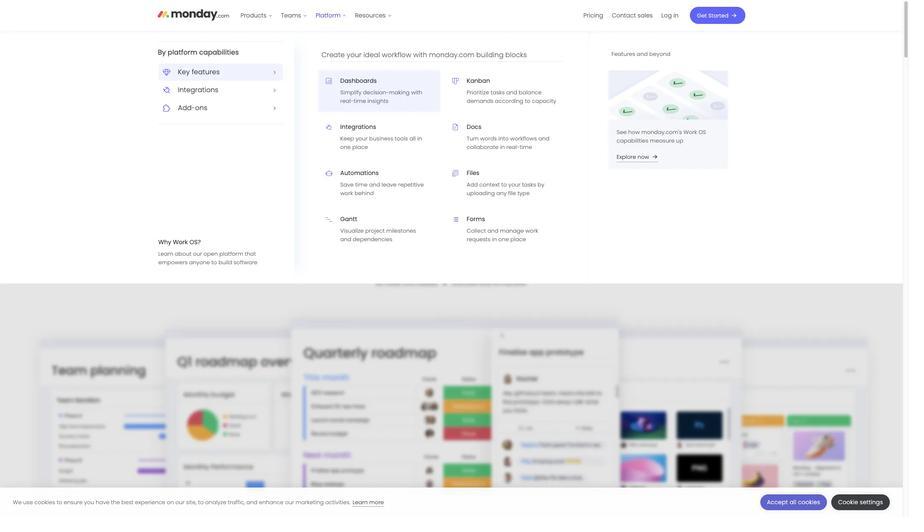 Task type: describe. For each thing, give the bounding box(es) containing it.
1 horizontal spatial work
[[548, 133, 571, 147]]

with for making
[[411, 89, 423, 97]]

what would you like to manage with monday.com work os?
[[312, 133, 591, 147]]

in inside docs turn words into workflows and collaborate in real-time
[[500, 143, 505, 151]]

monday.com inside main submenu element
[[429, 50, 475, 60]]

way
[[370, 80, 435, 123]]

1 vertical spatial monday.com
[[483, 133, 546, 147]]

list inside main element
[[579, 0, 683, 31]]

how
[[628, 128, 640, 136]]

log
[[662, 11, 672, 20]]

in right log
[[674, 11, 679, 20]]

milestones
[[386, 227, 416, 235]]

files add context to your tasks by uploading any file type
[[467, 169, 545, 198]]

best
[[121, 498, 133, 507]]

forms collect and manage work requests in one place
[[467, 215, 538, 244]]

unlimited
[[452, 280, 477, 288]]

platform for a
[[320, 44, 457, 87]]

work inside "automations save time and leave repetitive work behind"
[[340, 189, 353, 198]]

log in
[[662, 11, 679, 20]]

measure
[[650, 137, 675, 145]]

explore now link
[[617, 152, 660, 163]]

simplify
[[340, 89, 362, 97]]

open
[[204, 250, 218, 258]]

tasks inside kanban prioritize tasks and balance demands according to capacity
[[491, 89, 505, 97]]

time inside docs turn words into workflows and collaborate in real-time
[[520, 143, 532, 151]]

files
[[467, 169, 480, 177]]

✦
[[443, 280, 447, 288]]

real- inside docs turn words into workflows and collaborate in real-time
[[506, 143, 520, 151]]

in inside integrations keep your business tools all in one place
[[417, 135, 422, 143]]

create your ideal workflow with monday.com building blocks
[[322, 50, 527, 60]]

0 horizontal spatial you
[[84, 498, 94, 507]]

according
[[495, 97, 524, 105]]

os
[[699, 128, 706, 136]]

gantt
[[340, 215, 357, 224]]

new way of working
[[297, 80, 606, 123]]

cookie
[[838, 499, 858, 507]]

0 vertical spatial your
[[347, 50, 362, 60]]

why
[[158, 238, 171, 247]]

type
[[518, 189, 530, 198]]

dependencies
[[353, 236, 392, 244]]

platform for by
[[168, 47, 197, 57]]

software
[[234, 259, 258, 267]]

repetitive
[[398, 181, 424, 189]]

docs
[[467, 123, 482, 131]]

cookies for use
[[34, 498, 55, 507]]

and inside 'forms collect and manage work requests in one place'
[[488, 227, 499, 235]]

analyze
[[205, 498, 226, 507]]

dialog containing we use cookies to ensure you have the best experience on our site, to analyze traffic, and enhance our marketing activities.
[[0, 488, 903, 517]]

and right traffic, at bottom
[[246, 498, 257, 507]]

0 horizontal spatial our
[[175, 498, 185, 507]]

monday.com logo image
[[157, 5, 229, 23]]

behind
[[355, 189, 374, 198]]

dashboards simplify decision-making with real-time insights
[[340, 77, 423, 105]]

time right unlimited
[[479, 280, 491, 288]]

create
[[322, 50, 345, 60]]

platform link
[[311, 9, 351, 22]]

manage inside 'forms collect and manage work requests in one place'
[[500, 227, 524, 235]]

kanban
[[467, 77, 490, 85]]

and left the beyond
[[637, 50, 648, 58]]

by
[[538, 181, 545, 189]]

a
[[290, 44, 312, 87]]

plan
[[515, 280, 527, 288]]

integrations for integrations
[[178, 85, 218, 95]]

requests
[[467, 236, 491, 244]]

blocks
[[506, 50, 527, 60]]

workflow
[[382, 50, 411, 60]]

our inside why work os? learn about our open platform that empowers anyone to build software
[[193, 250, 202, 258]]

uploading
[[467, 189, 495, 198]]

into
[[498, 135, 509, 143]]

collaborate
[[467, 143, 499, 151]]

and inside gantt visualize project milestones and dependencies
[[340, 236, 351, 244]]

and inside kanban prioritize tasks and balance demands according to capacity
[[506, 89, 517, 97]]

activities.
[[325, 498, 351, 507]]

by
[[158, 47, 166, 57]]

get started button
[[690, 7, 745, 24]]

automations save time and leave repetitive work behind
[[340, 169, 424, 198]]

place for integrations
[[352, 143, 368, 151]]

explore now
[[617, 153, 649, 161]]

0 vertical spatial capabilities
[[199, 47, 239, 57]]

capabilities inside see how monday.com's work os capabilities measure up
[[617, 137, 649, 145]]

more
[[369, 498, 384, 507]]

task icon image
[[503, 185, 520, 202]]

credit
[[385, 280, 401, 288]]

and inside "automations save time and leave repetitive work behind"
[[369, 181, 380, 189]]

balance
[[519, 89, 542, 97]]

enhance
[[259, 498, 284, 507]]

main submenu element
[[0, 31, 903, 284]]

for
[[542, 44, 584, 87]]

gantt visualize project milestones and dependencies
[[340, 215, 416, 244]]

learn inside dialog
[[353, 498, 368, 507]]

cookie settings
[[838, 499, 883, 507]]

1 horizontal spatial on
[[493, 280, 500, 288]]

resources link
[[351, 9, 396, 22]]

traffic,
[[228, 498, 245, 507]]

tools
[[395, 135, 408, 143]]

business
[[369, 135, 393, 143]]

and inside docs turn words into workflows and collaborate in real-time
[[539, 135, 550, 143]]

any
[[496, 189, 507, 198]]

no credit card needed   ✦    unlimited time on free plan
[[376, 280, 527, 288]]

prioritize
[[467, 89, 489, 97]]

cookie settings button
[[832, 495, 890, 511]]

to right "like"
[[406, 133, 416, 147]]

key
[[178, 67, 190, 77]]

turn
[[467, 135, 479, 143]]

card
[[402, 280, 415, 288]]

list containing by platform capabilities
[[0, 0, 903, 517]]

your inside integrations keep your business tools all in one place
[[356, 135, 368, 143]]

real- inside dashboards simplify decision-making with real-time insights
[[340, 97, 354, 105]]

use
[[23, 498, 33, 507]]

learn more link
[[353, 498, 384, 507]]

experience
[[135, 498, 165, 507]]

site,
[[186, 498, 197, 507]]

ensure
[[64, 498, 83, 507]]

to inside kanban prioritize tasks and balance demands according to capacity
[[525, 97, 531, 105]]

main element
[[0, 0, 903, 517]]

one for forms
[[498, 236, 509, 244]]



Task type: vqa. For each thing, say whether or not it's contained in the screenshot.
our to the right
yes



Task type: locate. For each thing, give the bounding box(es) containing it.
0 vertical spatial work
[[340, 189, 353, 198]]

our right the enhance
[[285, 498, 294, 507]]

none checkbox "pmo icon"
[[365, 173, 418, 225]]

work up about
[[173, 238, 188, 247]]

0 vertical spatial with
[[413, 50, 427, 60]]

on inside dialog
[[167, 498, 174, 507]]

and down visualize
[[340, 236, 351, 244]]

settings
[[860, 499, 883, 507]]

manage
[[418, 133, 459, 147], [500, 227, 524, 235]]

monday.com's
[[642, 128, 682, 136]]

you left "like"
[[370, 133, 387, 147]]

time inside "automations save time and leave repetitive work behind"
[[355, 181, 368, 189]]

cookies
[[34, 498, 55, 507], [798, 499, 820, 507]]

1 horizontal spatial integrations
[[340, 123, 376, 131]]

accept all cookies button
[[760, 495, 827, 511]]

integrations up would
[[340, 123, 376, 131]]

a
[[592, 44, 613, 87]]

on left free
[[493, 280, 500, 288]]

0 horizontal spatial work
[[340, 189, 353, 198]]

and up behind
[[369, 181, 380, 189]]

words
[[480, 135, 497, 143]]

features and beyond
[[612, 50, 671, 58]]

to inside files add context to your tasks by uploading any file type
[[501, 181, 507, 189]]

work down save
[[340, 189, 353, 198]]

time up behind
[[355, 181, 368, 189]]

0 vertical spatial manage
[[418, 133, 459, 147]]

automations
[[340, 169, 379, 177]]

work left os
[[684, 128, 697, 136]]

of
[[442, 80, 473, 123]]

your
[[347, 50, 362, 60], [356, 135, 368, 143], [509, 181, 521, 189]]

0 vertical spatial all
[[410, 135, 416, 143]]

2 vertical spatial your
[[509, 181, 521, 189]]

with down docs
[[461, 133, 481, 147]]

tasks inside files add context to your tasks by uploading any file type
[[522, 181, 536, 189]]

0 horizontal spatial all
[[410, 135, 416, 143]]

place
[[352, 143, 368, 151], [511, 236, 526, 244]]

list
[[0, 0, 903, 517], [579, 0, 683, 31]]

your right keep
[[356, 135, 368, 143]]

1 vertical spatial os?
[[190, 238, 201, 247]]

insights
[[368, 97, 389, 105]]

0 horizontal spatial place
[[352, 143, 368, 151]]

time down simplify
[[354, 97, 366, 105]]

learn up "empowers"
[[158, 250, 173, 258]]

building
[[476, 50, 504, 60]]

integrations inside integrations keep your business tools all in one place
[[340, 123, 376, 131]]

0 horizontal spatial tasks
[[491, 89, 505, 97]]

1 vertical spatial your
[[356, 135, 368, 143]]

0 horizontal spatial cookies
[[34, 498, 55, 507]]

beyond
[[649, 50, 671, 58]]

that
[[245, 250, 256, 258]]

all inside accept all cookies button
[[790, 499, 797, 507]]

cookies inside button
[[798, 499, 820, 507]]

time down workflows
[[520, 143, 532, 151]]

started
[[709, 11, 729, 19]]

None checkbox
[[485, 173, 538, 225]]

forms
[[467, 215, 485, 224]]

one right requests
[[498, 236, 509, 244]]

to down open
[[211, 259, 217, 267]]

we
[[13, 498, 22, 507]]

1 vertical spatial with
[[411, 89, 423, 97]]

cookies for all
[[798, 499, 820, 507]]

real- down simplify
[[340, 97, 354, 105]]

0 horizontal spatial manage
[[418, 133, 459, 147]]

1 vertical spatial on
[[167, 498, 174, 507]]

1 horizontal spatial learn
[[353, 498, 368, 507]]

None checkbox
[[186, 173, 239, 225], [245, 173, 298, 225], [305, 173, 358, 225], [365, 173, 418, 225], [425, 173, 478, 225], [545, 173, 598, 225], [604, 173, 657, 225], [664, 173, 717, 225], [186, 173, 239, 225], [245, 173, 298, 225], [305, 173, 358, 225], [425, 173, 478, 225], [545, 173, 598, 225], [604, 173, 657, 225], [664, 173, 717, 225]]

real- down into in the right of the page
[[506, 143, 520, 151]]

visualize
[[340, 227, 364, 235]]

to right site,
[[198, 498, 204, 507]]

contact sales button
[[608, 9, 657, 22]]

1 vertical spatial learn
[[353, 498, 368, 507]]

integrations down key features
[[178, 85, 218, 95]]

2 list from the left
[[579, 0, 683, 31]]

one inside 'forms collect and manage work requests in one place'
[[498, 236, 509, 244]]

2 horizontal spatial our
[[285, 498, 294, 507]]

1 vertical spatial all
[[790, 499, 797, 507]]

one
[[340, 143, 351, 151], [498, 236, 509, 244]]

keep
[[340, 135, 354, 143]]

0 vertical spatial tasks
[[491, 89, 505, 97]]

manage left turn
[[418, 133, 459, 147]]

manage right collect
[[500, 227, 524, 235]]

place inside integrations keep your business tools all in one place
[[352, 143, 368, 151]]

group
[[182, 169, 721, 228]]

one inside integrations keep your business tools all in one place
[[340, 143, 351, 151]]

pricing link
[[579, 9, 608, 22]]

1 horizontal spatial work
[[526, 227, 538, 235]]

save
[[340, 181, 354, 189]]

have
[[96, 498, 109, 507]]

one down keep
[[340, 143, 351, 151]]

features
[[192, 67, 220, 77]]

1 horizontal spatial real-
[[506, 143, 520, 151]]

byateam image image
[[608, 70, 728, 120]]

1 horizontal spatial cookies
[[798, 499, 820, 507]]

platform up build
[[219, 250, 243, 258]]

and up according
[[506, 89, 517, 97]]

in down into in the right of the page
[[500, 143, 505, 151]]

with for workflow
[[413, 50, 427, 60]]

0 horizontal spatial learn
[[158, 250, 173, 258]]

list containing pricing
[[579, 0, 683, 31]]

accept
[[767, 499, 788, 507]]

0 vertical spatial os?
[[574, 133, 591, 147]]

teams link
[[277, 9, 311, 22]]

like
[[389, 133, 404, 147]]

1 horizontal spatial all
[[790, 499, 797, 507]]

1 horizontal spatial manage
[[500, 227, 524, 235]]

platform up key
[[168, 47, 197, 57]]

all right tools
[[410, 135, 416, 143]]

monday.com
[[429, 50, 475, 60], [483, 133, 546, 147]]

1 horizontal spatial monday.com
[[483, 133, 546, 147]]

1 horizontal spatial platform
[[219, 250, 243, 258]]

0 horizontal spatial on
[[167, 498, 174, 507]]

capabilities up the features
[[199, 47, 239, 57]]

integrations keep your business tools all in one place
[[340, 123, 422, 151]]

place right requests
[[511, 236, 526, 244]]

and
[[637, 50, 648, 58], [506, 89, 517, 97], [539, 135, 550, 143], [369, 181, 380, 189], [488, 227, 499, 235], [340, 236, 351, 244], [246, 498, 257, 507]]

all right the accept
[[790, 499, 797, 507]]

with right workflow
[[413, 50, 427, 60]]

1 horizontal spatial one
[[498, 236, 509, 244]]

ideal
[[364, 50, 380, 60]]

0 horizontal spatial platform
[[168, 47, 197, 57]]

build
[[219, 259, 232, 267]]

0 horizontal spatial capabilities
[[199, 47, 239, 57]]

with inside dashboards simplify decision-making with real-time insights
[[411, 89, 423, 97]]

0 horizontal spatial integrations
[[178, 85, 218, 95]]

would
[[339, 133, 367, 147]]

1 vertical spatial you
[[84, 498, 94, 507]]

1 vertical spatial work
[[526, 227, 538, 235]]

kanban prioritize tasks and balance demands according to capacity
[[467, 77, 556, 105]]

0 horizontal spatial one
[[340, 143, 351, 151]]

1 horizontal spatial os?
[[574, 133, 591, 147]]

capabilities down how
[[617, 137, 649, 145]]

dashboards
[[340, 77, 377, 85]]

2 vertical spatial with
[[461, 133, 481, 147]]

explore
[[617, 153, 636, 161]]

pricing
[[584, 11, 603, 20]]

1 horizontal spatial tasks
[[522, 181, 536, 189]]

cookies right the use
[[34, 498, 55, 507]]

your left ideal at the top
[[347, 50, 362, 60]]

platform
[[316, 11, 341, 20]]

1 vertical spatial real-
[[506, 143, 520, 151]]

0 vertical spatial monday.com
[[429, 50, 475, 60]]

pmo icon image
[[383, 185, 400, 202]]

add-ons
[[178, 103, 207, 113]]

all inside integrations keep your business tools all in one place
[[410, 135, 416, 143]]

os? left see
[[574, 133, 591, 147]]

the
[[111, 498, 120, 507]]

dialog
[[0, 488, 903, 517]]

learn inside why work os? learn about our open platform that empowers anyone to build software
[[158, 250, 173, 258]]

hp asset white bg image
[[0, 304, 903, 495]]

add
[[467, 181, 478, 189]]

with right making
[[411, 89, 423, 97]]

workflows
[[510, 135, 537, 143]]

now
[[638, 153, 649, 161]]

0 vertical spatial integrations
[[178, 85, 218, 95]]

key features
[[178, 67, 220, 77]]

get started
[[697, 11, 729, 19]]

integrations for integrations keep your business tools all in one place
[[340, 123, 376, 131]]

to inside why work os? learn about our open platform that empowers anyone to build software
[[211, 259, 217, 267]]

in right tools
[[417, 135, 422, 143]]

to down balance
[[525, 97, 531, 105]]

place down keep
[[352, 143, 368, 151]]

place inside 'forms collect and manage work requests in one place'
[[511, 236, 526, 244]]

0 vertical spatial one
[[340, 143, 351, 151]]

on
[[493, 280, 500, 288], [167, 498, 174, 507]]

0 vertical spatial you
[[370, 133, 387, 147]]

in inside 'forms collect and manage work requests in one place'
[[492, 236, 497, 244]]

a platform built for a
[[290, 44, 613, 87]]

collect
[[467, 227, 486, 235]]

to up any
[[501, 181, 507, 189]]

1 vertical spatial integrations
[[340, 123, 376, 131]]

learn left more
[[353, 498, 368, 507]]

context
[[479, 181, 500, 189]]

0 vertical spatial real-
[[340, 97, 354, 105]]

decision-
[[363, 89, 389, 97]]

work down type
[[526, 227, 538, 235]]

making
[[389, 89, 410, 97]]

0 horizontal spatial os?
[[190, 238, 201, 247]]

your inside files add context to your tasks by uploading any file type
[[509, 181, 521, 189]]

work inside 'forms collect and manage work requests in one place'
[[526, 227, 538, 235]]

1 vertical spatial capabilities
[[617, 137, 649, 145]]

contact sales
[[612, 11, 653, 20]]

to left ensure on the left of page
[[57, 498, 62, 507]]

our up anyone
[[193, 250, 202, 258]]

accept all cookies
[[767, 499, 820, 507]]

our left site,
[[175, 498, 185, 507]]

one for integrations
[[340, 143, 351, 151]]

1 horizontal spatial place
[[511, 236, 526, 244]]

tasks up type
[[522, 181, 536, 189]]

1 horizontal spatial you
[[370, 133, 387, 147]]

work right workflows
[[548, 133, 571, 147]]

0 horizontal spatial monday.com
[[429, 50, 475, 60]]

1 list from the left
[[0, 0, 903, 517]]

0 vertical spatial place
[[352, 143, 368, 151]]

1 vertical spatial manage
[[500, 227, 524, 235]]

your up file
[[509, 181, 521, 189]]

tasks
[[491, 89, 505, 97], [522, 181, 536, 189]]

platform inside why work os? learn about our open platform that empowers anyone to build software
[[219, 250, 243, 258]]

0 horizontal spatial real-
[[340, 97, 354, 105]]

1 vertical spatial place
[[511, 236, 526, 244]]

platform up making
[[320, 44, 457, 87]]

capabilities
[[199, 47, 239, 57], [617, 137, 649, 145]]

get
[[697, 11, 707, 19]]

1 vertical spatial tasks
[[522, 181, 536, 189]]

on right experience
[[167, 498, 174, 507]]

platform
[[320, 44, 457, 87], [168, 47, 197, 57], [219, 250, 243, 258]]

work inside why work os? learn about our open platform that empowers anyone to build software
[[173, 238, 188, 247]]

os?
[[574, 133, 591, 147], [190, 238, 201, 247]]

1 horizontal spatial capabilities
[[617, 137, 649, 145]]

see
[[617, 128, 627, 136]]

0 horizontal spatial work
[[173, 238, 188, 247]]

work inside see how monday.com's work os capabilities measure up
[[684, 128, 697, 136]]

you left have
[[84, 498, 94, 507]]

teams
[[281, 11, 301, 20]]

2 horizontal spatial work
[[684, 128, 697, 136]]

about
[[175, 250, 191, 258]]

add-
[[178, 103, 195, 113]]

0 vertical spatial on
[[493, 280, 500, 288]]

os? up about
[[190, 238, 201, 247]]

time inside dashboards simplify decision-making with real-time insights
[[354, 97, 366, 105]]

project
[[365, 227, 385, 235]]

and right collect
[[488, 227, 499, 235]]

os? inside why work os? learn about our open platform that empowers anyone to build software
[[190, 238, 201, 247]]

1 vertical spatial one
[[498, 236, 509, 244]]

1 horizontal spatial our
[[193, 250, 202, 258]]

2 horizontal spatial platform
[[320, 44, 457, 87]]

tasks up according
[[491, 89, 505, 97]]

real-
[[340, 97, 354, 105], [506, 143, 520, 151]]

in right requests
[[492, 236, 497, 244]]

and right workflows
[[539, 135, 550, 143]]

file
[[508, 189, 516, 198]]

place for forms
[[511, 236, 526, 244]]

features
[[612, 50, 635, 58]]

0 vertical spatial learn
[[158, 250, 173, 258]]

leave
[[382, 181, 397, 189]]

cookies right the accept
[[798, 499, 820, 507]]

all
[[410, 135, 416, 143], [790, 499, 797, 507]]



